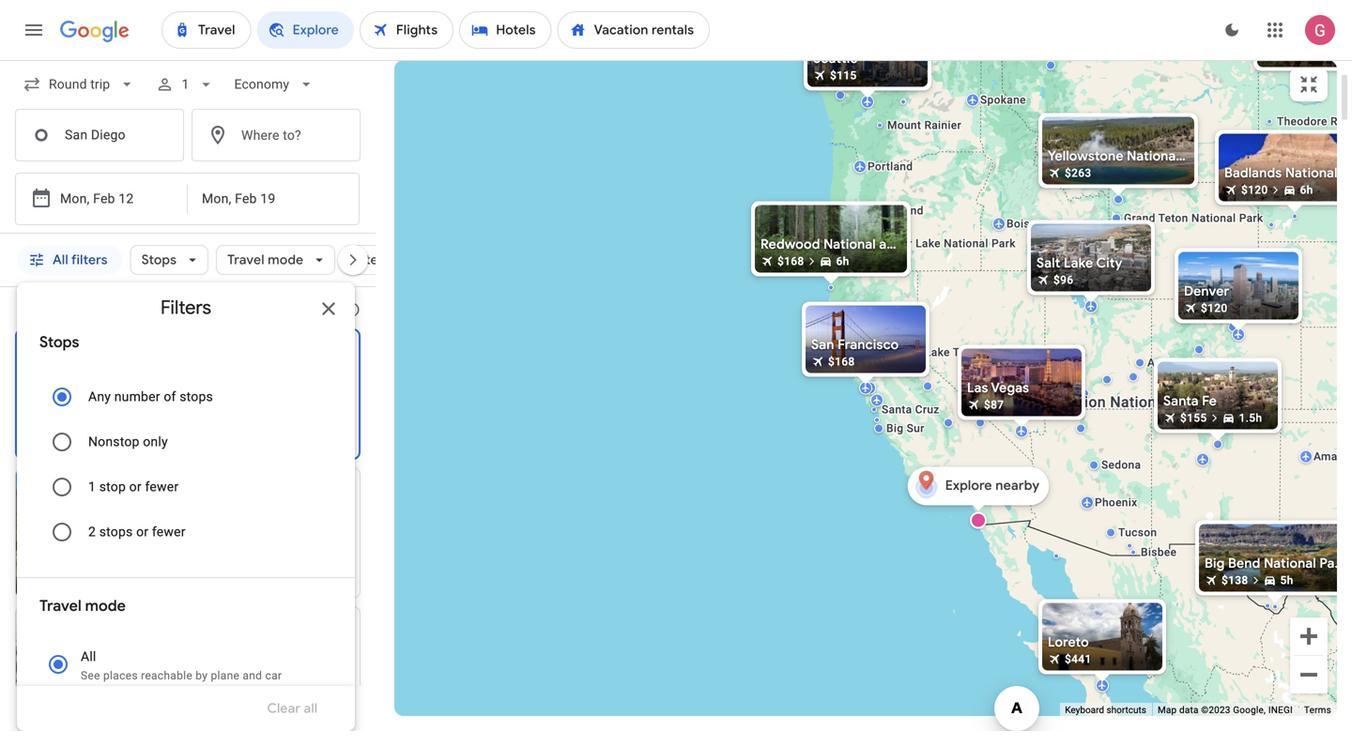 Task type: locate. For each thing, give the bounding box(es) containing it.
1 vertical spatial $168
[[829, 356, 855, 369]]

data
[[1180, 705, 1199, 716]]

0 horizontal spatial bend
[[897, 204, 924, 217]]

and
[[880, 236, 903, 253], [243, 670, 262, 683]]

lake for city
[[1064, 255, 1094, 272]]

1 vertical spatial travel
[[39, 597, 82, 616]]

parks
[[942, 236, 977, 253]]

$307 button
[[1250, 0, 1353, 82]]

national right yosemite
[[216, 483, 274, 503]]

1 vertical spatial 1
[[88, 480, 96, 495]]

None text field
[[15, 109, 184, 162]]

these
[[269, 303, 298, 317]]

$120 down denver
[[1201, 302, 1228, 315]]

mode
[[268, 252, 304, 269], [85, 597, 126, 616]]

all for all filters
[[53, 252, 68, 269]]

stops
[[180, 389, 213, 405], [99, 525, 133, 540]]

lake left 'parks'
[[916, 237, 941, 250]]

1 vertical spatial big
[[887, 422, 904, 435]]

6 hours text field down redwood national and state parks
[[837, 255, 850, 268]]

only
[[143, 434, 168, 450]]

yellowstone
[[1048, 148, 1124, 165]]

santa up big sur
[[882, 403, 913, 417]]

6h for badlands
[[1301, 184, 1314, 197]]

big sky
[[1111, 168, 1151, 181]]

all inside all see places reachable by plane and car
[[81, 650, 96, 665]]

car
[[265, 670, 282, 683]]

usd
[[288, 701, 314, 718]]

None field
[[15, 68, 144, 101], [227, 68, 323, 101], [15, 68, 144, 101], [227, 68, 323, 101]]

0 vertical spatial travel mode
[[227, 252, 304, 269]]

1 horizontal spatial stops
[[142, 252, 177, 269]]

las vegas
[[968, 380, 1030, 397]]

national up '5h' text field
[[1264, 556, 1317, 573]]

and left car
[[243, 670, 262, 683]]

lake
[[916, 237, 941, 250], [1064, 255, 1094, 272], [925, 346, 950, 359]]

lake up $96 text field
[[1064, 255, 1094, 272]]

and left state
[[880, 236, 903, 253]]

0 vertical spatial stops
[[142, 252, 177, 269]]

270 US dollars text field
[[314, 568, 345, 587]]

6h down redwood national and state parks
[[837, 255, 850, 268]]

big left sur
[[887, 422, 904, 435]]

0 vertical spatial 6 hours text field
[[1301, 184, 1314, 197]]

keyboard shortcuts
[[1065, 705, 1147, 716]]

1 vertical spatial all
[[81, 650, 96, 665]]

national for redwood national and state parks
[[824, 236, 876, 253]]

about these results
[[235, 303, 337, 317]]

los
[[964, 479, 989, 497]]

96 US dollars text field
[[1054, 274, 1074, 287]]

0 horizontal spatial 1
[[88, 480, 96, 495]]

$441
[[1065, 653, 1092, 666]]

santa for santa cruz
[[882, 403, 913, 417]]

0 vertical spatial big
[[1111, 168, 1129, 181]]

lake for national
[[916, 237, 941, 250]]

1 vertical spatial bend
[[1229, 556, 1261, 573]]

big bend national park
[[1205, 556, 1348, 573]]

1 horizontal spatial big
[[1111, 168, 1129, 181]]

travel mode inside popup button
[[227, 252, 304, 269]]

fewer down only in the bottom of the page
[[145, 480, 179, 495]]

travel mode up "see"
[[39, 597, 126, 616]]

6h for redwood
[[837, 255, 850, 268]]

lake tahoe
[[925, 346, 985, 359]]

victoria
[[854, 69, 895, 82]]

loading results progress bar
[[0, 60, 1353, 64]]

$120 for denver
[[1201, 302, 1228, 315]]

taos
[[1234, 418, 1260, 432]]

redwood
[[761, 236, 821, 253]]

big down yellowstone national park
[[1111, 168, 1129, 181]]

Where to? text field
[[192, 109, 361, 162]]

1 horizontal spatial mode
[[268, 252, 304, 269]]

filters
[[161, 296, 211, 320]]

0 vertical spatial stops
[[180, 389, 213, 405]]

badlands national pa
[[1225, 165, 1353, 182]]

168 US dollars text field
[[829, 356, 855, 369]]

0 horizontal spatial 6 hours text field
[[837, 255, 850, 268]]

1
[[182, 77, 189, 92], [88, 480, 96, 495]]

national up sky on the right top of page
[[1127, 148, 1180, 165]]

1 horizontal spatial $120
[[1242, 184, 1269, 197]]

santa fe
[[1164, 393, 1218, 410]]

$120 down badlands
[[1242, 184, 1269, 197]]

0 vertical spatial or
[[129, 480, 142, 495]]

or right stop
[[129, 480, 142, 495]]

map
[[1158, 705, 1177, 716]]

rainier
[[925, 119, 962, 132]]

0 horizontal spatial and
[[243, 670, 262, 683]]

national down "arches"
[[1111, 394, 1169, 411]]

national
[[1127, 148, 1180, 165], [1286, 165, 1338, 182], [1192, 212, 1237, 225], [824, 236, 876, 253], [944, 237, 989, 250], [1188, 356, 1233, 370], [1111, 394, 1169, 411], [216, 483, 274, 503], [1264, 556, 1317, 573]]

change appearance image
[[1210, 8, 1255, 53]]

sur
[[907, 422, 925, 435]]

portland
[[868, 160, 913, 173]]

spokane
[[981, 93, 1027, 107]]

travel up "see"
[[39, 597, 82, 616]]

main menu image
[[23, 19, 45, 41]]

1 vertical spatial 6h
[[837, 255, 850, 268]]

plane
[[211, 670, 240, 683]]

arches
[[1148, 356, 1185, 370]]

0 vertical spatial mode
[[268, 252, 304, 269]]

stops button
[[130, 238, 209, 283]]

2 vertical spatial big
[[1205, 556, 1225, 573]]

87 US dollars text field
[[984, 399, 1005, 412]]

1 vertical spatial and
[[243, 670, 262, 683]]

0 vertical spatial travel
[[227, 252, 265, 269]]

mode up about these results
[[268, 252, 304, 269]]

0 horizontal spatial 6h
[[837, 255, 850, 268]]

state
[[906, 236, 939, 253]]

2 horizontal spatial big
[[1205, 556, 1225, 573]]

nonstop only
[[88, 434, 168, 450]]

big sur
[[887, 422, 925, 435]]

1 vertical spatial lake
[[1064, 255, 1094, 272]]

travel mode up about
[[227, 252, 304, 269]]

fewer for 1 stop or fewer
[[145, 480, 179, 495]]

1 stop or fewer
[[88, 480, 179, 495]]

1 horizontal spatial travel
[[227, 252, 265, 269]]

marfa
[[1267, 575, 1299, 589]]

stops right 2
[[99, 525, 133, 540]]

2h
[[329, 686, 345, 703]]

grand teton national park
[[1124, 212, 1264, 225]]

1 vertical spatial 6 hours text field
[[837, 255, 850, 268]]

1 vertical spatial stops
[[99, 525, 133, 540]]

fewer down yosemite
[[152, 525, 186, 540]]

mode up "see"
[[85, 597, 126, 616]]

263 US dollars text field
[[1065, 167, 1092, 180]]

google,
[[1234, 705, 1266, 716]]

115 US dollars text field
[[830, 69, 857, 82]]

0 horizontal spatial $168
[[778, 255, 805, 268]]

arches national park
[[1148, 356, 1260, 370]]

caverns
[[1306, 529, 1349, 542]]

fewer
[[145, 480, 179, 495], [152, 525, 186, 540]]

1 vertical spatial travel mode
[[39, 597, 126, 616]]

0 horizontal spatial travel
[[39, 597, 82, 616]]

1 horizontal spatial 1
[[182, 77, 189, 92]]

1 inside popup button
[[182, 77, 189, 92]]

san francisco
[[812, 337, 899, 354]]

0 vertical spatial 6h
[[1301, 184, 1314, 197]]

big
[[1111, 168, 1129, 181], [887, 422, 904, 435], [1205, 556, 1225, 573]]

big up the $138 "text box"
[[1205, 556, 1225, 573]]

all
[[53, 252, 68, 269], [81, 650, 96, 665]]

Return text field
[[202, 174, 296, 225]]

0 vertical spatial fewer
[[145, 480, 179, 495]]

places
[[103, 670, 138, 683]]

national right state
[[944, 237, 989, 250]]

1 inside stops 'option group'
[[88, 480, 96, 495]]

6 hours text field down badlands national pa
[[1301, 184, 1314, 197]]

$138
[[1222, 574, 1249, 588]]

travel mode button
[[216, 238, 336, 283]]

1 horizontal spatial $168
[[829, 356, 855, 369]]

travel up about
[[227, 252, 265, 269]]

0 horizontal spatial $120
[[1201, 302, 1228, 315]]

usd button
[[252, 694, 329, 724]]

all filters button
[[17, 238, 123, 283]]

keyboard shortcuts button
[[1065, 704, 1147, 717]]

all inside button
[[53, 252, 68, 269]]

307 US dollars text field
[[1280, 49, 1307, 62]]

yosemite
[[147, 483, 212, 503]]

or for stop
[[129, 480, 142, 495]]

bend
[[897, 204, 924, 217], [1229, 556, 1261, 573]]

0 vertical spatial $168
[[778, 255, 805, 268]]

1 vertical spatial $120
[[1201, 302, 1228, 315]]

0 vertical spatial all
[[53, 252, 68, 269]]

5 hours text field
[[1281, 574, 1294, 588]]

1.5h
[[1239, 412, 1263, 425]]

0 horizontal spatial all
[[53, 252, 68, 269]]

salt lake city
[[1037, 255, 1123, 272]]

national up fe
[[1188, 356, 1233, 370]]

city
[[1097, 255, 1123, 272]]

0 vertical spatial $120
[[1242, 184, 1269, 197]]

0 vertical spatial and
[[880, 236, 903, 253]]

$168 for redwood
[[778, 255, 805, 268]]

6h down badlands national pa
[[1301, 184, 1314, 197]]

1 vertical spatial mode
[[85, 597, 126, 616]]

$168
[[778, 255, 805, 268], [829, 356, 855, 369]]

travel mode
[[227, 252, 304, 269], [39, 597, 126, 616]]

stops
[[142, 252, 177, 269], [39, 333, 79, 352]]

120 US dollars text field
[[1201, 302, 1228, 315]]

0 horizontal spatial travel mode
[[39, 597, 126, 616]]

stops down all filters button
[[39, 333, 79, 352]]

explore nearby
[[946, 478, 1040, 495]]

1 vertical spatial stops
[[39, 333, 79, 352]]

1 horizontal spatial and
[[880, 236, 903, 253]]

168 US dollars text field
[[778, 255, 805, 268]]

bend up crater
[[897, 204, 924, 217]]

national left 'pa'
[[1286, 165, 1338, 182]]

big for big sur
[[887, 422, 904, 435]]

lake left the tahoe
[[925, 346, 950, 359]]

about
[[235, 303, 266, 317]]

all up "see"
[[81, 650, 96, 665]]

map region
[[395, 60, 1338, 717]]

0 horizontal spatial santa
[[882, 403, 913, 417]]

mode inside popup button
[[268, 252, 304, 269]]

$168 down redwood
[[778, 255, 805, 268]]

0 vertical spatial lake
[[916, 237, 941, 250]]

1 vertical spatial fewer
[[152, 525, 186, 540]]

bend up the $138 "text box"
[[1229, 556, 1261, 573]]

1 horizontal spatial 6 hours text field
[[1301, 184, 1314, 197]]

6 hours text field
[[1301, 184, 1314, 197], [837, 255, 850, 268]]

1 horizontal spatial bend
[[1229, 556, 1261, 573]]

1 horizontal spatial all
[[81, 650, 96, 665]]

1 hour 30 minutes text field
[[1239, 412, 1263, 425]]

terms link
[[1305, 705, 1332, 716]]

santa up 155 us dollars text box
[[1164, 393, 1199, 410]]

6 hours text field for badlands
[[1301, 184, 1314, 197]]

138 US dollars text field
[[1222, 574, 1249, 588]]

1 horizontal spatial 6h
[[1301, 184, 1314, 197]]

2 vertical spatial lake
[[925, 346, 950, 359]]

cruz
[[916, 403, 940, 417]]

0 horizontal spatial mode
[[85, 597, 126, 616]]

$168 down san francisco
[[829, 356, 855, 369]]

stop
[[99, 480, 126, 495]]

stops up filters
[[142, 252, 177, 269]]

1 horizontal spatial travel mode
[[227, 252, 304, 269]]

zion national park
[[1076, 394, 1205, 411]]

$115
[[830, 69, 857, 82]]

0 vertical spatial 1
[[182, 77, 189, 92]]

yosemite national park
[[147, 483, 309, 503]]

and inside all see places reachable by plane and car
[[243, 670, 262, 683]]

national left crater
[[824, 236, 876, 253]]

or down 1 stop or fewer on the left bottom
[[136, 525, 149, 540]]

all left filters
[[53, 252, 68, 269]]

nonstop
[[88, 434, 140, 450]]

0 horizontal spatial big
[[887, 422, 904, 435]]

national for arches national park
[[1188, 356, 1233, 370]]

1 vertical spatial or
[[136, 525, 149, 540]]

1 horizontal spatial santa
[[1164, 393, 1199, 410]]

stops right of
[[180, 389, 213, 405]]

results
[[301, 303, 337, 317]]



Task type: describe. For each thing, give the bounding box(es) containing it.
$155
[[1181, 412, 1208, 425]]

san
[[812, 337, 835, 354]]

pa
[[1342, 165, 1353, 182]]

0 horizontal spatial stops
[[39, 333, 79, 352]]

Departure text field
[[60, 174, 147, 225]]

1 button
[[148, 62, 223, 107]]

santa cruz
[[882, 403, 940, 417]]

explore nearby button
[[908, 467, 1050, 521]]

explore
[[946, 478, 993, 495]]

big for big sky
[[1111, 168, 1129, 181]]

interests
[[354, 252, 410, 269]]

santa for santa fe
[[1164, 393, 1199, 410]]

by
[[196, 670, 208, 683]]

fe
[[1203, 393, 1218, 410]]

national for yellowstone national park
[[1127, 148, 1180, 165]]

denver
[[1185, 283, 1230, 300]]

of
[[164, 389, 176, 405]]

national right teton
[[1192, 212, 1237, 225]]

badlands
[[1225, 165, 1283, 182]]

los angeles
[[964, 479, 1049, 497]]

mount
[[888, 119, 922, 132]]

tahoe
[[953, 346, 985, 359]]

stops option group
[[39, 375, 333, 555]]

stops inside popup button
[[142, 252, 177, 269]]

6 hours text field for redwood
[[837, 255, 850, 268]]

shortcuts
[[1107, 705, 1147, 716]]

theodore
[[1278, 115, 1328, 128]]

terms
[[1305, 705, 1332, 716]]

crater lake national park
[[880, 237, 1016, 250]]

sedona
[[1102, 459, 1142, 472]]

inegi
[[1269, 705, 1293, 716]]

number
[[114, 389, 160, 405]]

441 US dollars text field
[[1065, 653, 1092, 666]]

travel inside popup button
[[227, 252, 265, 269]]

yellowstone national park
[[1048, 148, 1211, 165]]

phoenix
[[1095, 496, 1138, 510]]

close dialog image
[[318, 298, 340, 320]]

or for stops
[[136, 525, 149, 540]]

seattle
[[814, 50, 858, 67]]

©2023
[[1202, 705, 1231, 716]]

1 for 1
[[182, 77, 189, 92]]

2 hours text field
[[329, 685, 345, 704]]

amarillo
[[1314, 450, 1353, 464]]

carlsbad
[[1256, 529, 1303, 542]]

1 for 1 stop or fewer
[[88, 480, 96, 495]]

fewer for 2 stops or fewer
[[152, 525, 186, 540]]

boise
[[1007, 217, 1037, 231]]

las
[[968, 380, 989, 397]]

about these results image
[[330, 287, 375, 333]]

mount rainier
[[888, 119, 962, 132]]

0 vertical spatial bend
[[897, 204, 924, 217]]

2 stops or fewer
[[88, 525, 186, 540]]

roos
[[1331, 115, 1353, 128]]

$217
[[317, 708, 345, 725]]

$120 for badlands national pa
[[1242, 184, 1269, 197]]

loreto
[[1048, 635, 1090, 651]]

keyboard
[[1065, 705, 1105, 716]]

salt
[[1037, 255, 1061, 272]]

francisco
[[838, 337, 899, 354]]

120 US dollars text field
[[1242, 184, 1269, 197]]

bisbee
[[1141, 546, 1177, 559]]

see
[[81, 670, 100, 683]]

filters
[[71, 252, 108, 269]]

155 US dollars text field
[[1181, 412, 1208, 425]]

$168 for san
[[829, 356, 855, 369]]

view smaller map image
[[1298, 73, 1321, 96]]

national for zion national park
[[1111, 394, 1169, 411]]

sky
[[1132, 168, 1151, 181]]

$96
[[1054, 274, 1074, 287]]

$270
[[314, 569, 345, 586]]

angeles
[[993, 479, 1049, 497]]

217 US dollars text field
[[317, 707, 345, 726]]

all for all see places reachable by plane and car
[[81, 650, 96, 665]]

n
[[1352, 529, 1353, 542]]

0 horizontal spatial stops
[[99, 525, 133, 540]]

$87
[[984, 399, 1005, 412]]

theodore roos
[[1278, 115, 1353, 128]]

5h
[[1281, 574, 1294, 588]]

national for badlands national pa
[[1286, 165, 1338, 182]]

vegas
[[992, 380, 1030, 397]]

redwood national and state parks
[[761, 236, 977, 253]]

nearby
[[996, 478, 1040, 495]]

zion
[[1076, 394, 1107, 411]]

all filters
[[53, 252, 108, 269]]

any number of stops
[[88, 389, 213, 405]]

1 horizontal spatial stops
[[180, 389, 213, 405]]

big for big bend national park
[[1205, 556, 1225, 573]]

all see places reachable by plane and car
[[81, 650, 282, 683]]

national for yosemite national park
[[216, 483, 274, 503]]

any
[[88, 389, 111, 405]]

filters form
[[0, 60, 376, 234]]

next image
[[331, 238, 376, 283]]

grand
[[1124, 212, 1156, 225]]



Task type: vqa. For each thing, say whether or not it's contained in the screenshot.


